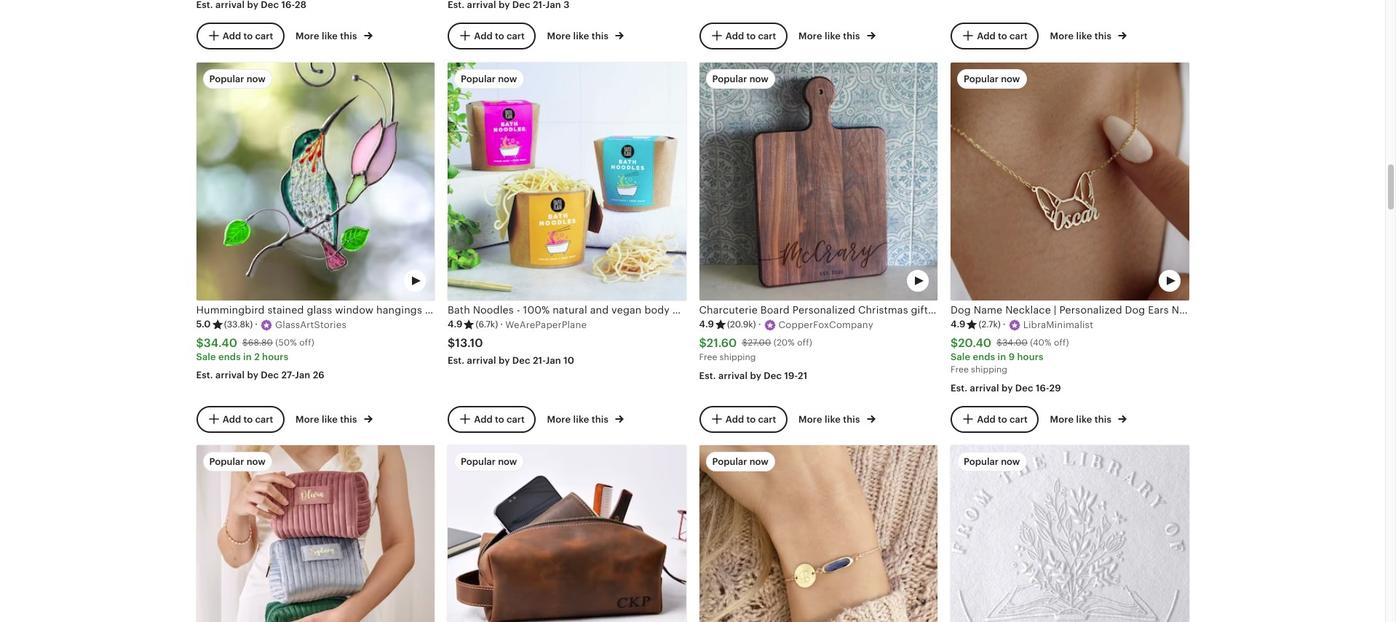 Task type: describe. For each thing, give the bounding box(es) containing it.
4 popular now link from the left
[[951, 446, 1189, 622]]

arrival down the "$ 20.40 $ 34.00 (40% off) sale ends in 9 hours free shipping"
[[970, 383, 999, 394]]

est. down 20.40
[[951, 383, 968, 394]]

dec left 19-
[[764, 370, 782, 381]]

13.10
[[455, 336, 483, 350]]

21
[[798, 370, 808, 381]]

2
[[254, 352, 260, 363]]

hours for 34.40
[[262, 352, 288, 363]]

hummingbird stained glass window hangings christmas gifts hummingbird gift custom stained glass bird suncatcher humming bird feeder image
[[196, 62, 435, 301]]

by down $ 21.60 $ 27.00 (20% off) free shipping
[[750, 370, 761, 381]]

(40%
[[1030, 338, 1052, 348]]

3 popular now link from the left
[[699, 446, 938, 622]]

5.0
[[196, 319, 211, 330]]

-
[[517, 304, 520, 316]]

sale for 34.40
[[196, 352, 216, 363]]

arrival inside $ 34.40 $ 68.80 (50% off) sale ends in 2 hours est. arrival by dec 27-jan 26
[[216, 370, 245, 381]]

product video element for 34.40
[[196, 62, 435, 301]]

in for 34.40
[[243, 352, 252, 363]]

ends for 20.40
[[973, 352, 995, 363]]

2 · from the left
[[500, 319, 503, 330]]

· for 34.40
[[255, 319, 258, 330]]

19-
[[784, 370, 798, 381]]

noodles
[[473, 304, 514, 316]]

custom birthstone bracelet, initial bracelet, unbiological sister bracelets birthstone jewelry birthday gift friendship bracelet for women image
[[699, 446, 938, 622]]

est. arrival by dec 19-21
[[699, 370, 808, 381]]

4.9 for 20.40
[[951, 319, 966, 330]]

charcuterie board personalized christmas gift for couple with handle monogrammed cheese board engagement gift bridal shower gift - 001 image
[[699, 62, 938, 301]]

· for 21.60
[[758, 319, 761, 330]]

(20%
[[774, 338, 795, 348]]

off) for 21.60
[[797, 338, 812, 348]]

21.60
[[707, 336, 737, 350]]

(2.7k)
[[979, 320, 1001, 330]]

off) for 20.40
[[1054, 338, 1069, 348]]

21-
[[533, 355, 546, 366]]

est. inside $ 34.40 $ 68.80 (50% off) sale ends in 2 hours est. arrival by dec 27-jan 26
[[196, 370, 213, 381]]

$ 34.40 $ 68.80 (50% off) sale ends in 2 hours est. arrival by dec 27-jan 26
[[196, 336, 325, 381]]

jan inside $ 34.40 $ 68.80 (50% off) sale ends in 2 hours est. arrival by dec 27-jan 26
[[295, 370, 310, 381]]

26
[[313, 370, 325, 381]]

est. arrival by dec 16-29
[[951, 383, 1061, 394]]

dog name necklace | personalized dog ears necklace | custom pet jewelry | pet name necklace | pet memorial gift, gift for her,christmas gift image
[[951, 62, 1189, 301]]

100%
[[523, 304, 550, 316]]

(20.9k)
[[727, 320, 756, 330]]

personalized leather toiletry bag, christmas gift for him, men's travel dopp kit, personalized groomsmen gift, husband, father,gifts for dad image
[[448, 446, 686, 622]]

16-
[[1036, 383, 1049, 394]]

$ inside the $ 13.10 est. arrival by dec 21-jan 10
[[448, 336, 455, 350]]

sale for 20.40
[[951, 352, 971, 363]]

est. down 21.60
[[699, 370, 716, 381]]

free inside $ 21.60 $ 27.00 (20% off) free shipping
[[699, 352, 717, 363]]

1 4.9 from the left
[[448, 319, 463, 330]]

bath noodles - 100% natural and vegan body wash
[[448, 304, 698, 316]]

20.40
[[958, 336, 992, 350]]

body
[[644, 304, 670, 316]]

ends for 34.40
[[218, 352, 241, 363]]

27.00
[[748, 338, 771, 348]]

product video element for 21.60
[[699, 62, 938, 301]]



Task type: locate. For each thing, give the bounding box(es) containing it.
1 horizontal spatial in
[[998, 352, 1006, 363]]

· right (33.8k)
[[255, 319, 258, 330]]

sale inside $ 34.40 $ 68.80 (50% off) sale ends in 2 hours est. arrival by dec 27-jan 26
[[196, 352, 216, 363]]

more like this link
[[296, 28, 373, 43], [547, 28, 624, 43], [799, 28, 876, 43], [1050, 28, 1127, 43], [296, 412, 373, 427], [547, 412, 624, 427], [799, 412, 876, 427], [1050, 412, 1127, 427]]

add to cart button
[[196, 22, 284, 49], [448, 22, 536, 49], [699, 22, 787, 49], [951, 22, 1039, 49], [196, 406, 284, 433], [448, 406, 536, 433], [699, 406, 787, 433], [951, 406, 1039, 433]]

1 hours from the left
[[262, 352, 288, 363]]

est. down 34.40
[[196, 370, 213, 381]]

(6.7k)
[[476, 320, 498, 330]]

34.00
[[1002, 338, 1028, 348]]

in for 20.40
[[998, 352, 1006, 363]]

3 off) from the left
[[1054, 338, 1069, 348]]

hours inside the "$ 20.40 $ 34.00 (40% off) sale ends in 9 hours free shipping"
[[1017, 352, 1044, 363]]

popular
[[209, 73, 244, 84], [461, 73, 496, 84], [712, 73, 747, 84], [964, 73, 999, 84], [209, 457, 244, 468], [461, 457, 496, 468], [712, 457, 747, 468], [964, 457, 999, 468]]

shipping inside $ 21.60 $ 27.00 (20% off) free shipping
[[720, 352, 756, 363]]

arrival
[[467, 355, 496, 366], [216, 370, 245, 381], [719, 370, 748, 381], [970, 383, 999, 394]]

sale down 20.40
[[951, 352, 971, 363]]

dec left 21-
[[512, 355, 530, 366]]

1 horizontal spatial hours
[[1017, 352, 1044, 363]]

1 horizontal spatial off)
[[797, 338, 812, 348]]

1 popular now link from the left
[[196, 446, 435, 622]]

0 horizontal spatial off)
[[299, 338, 314, 348]]

1 horizontal spatial sale
[[951, 352, 971, 363]]

(50%
[[275, 338, 297, 348]]

more like this
[[296, 31, 360, 42], [547, 31, 611, 42], [799, 31, 863, 42], [1050, 31, 1114, 42], [296, 414, 360, 425], [547, 414, 611, 425], [799, 414, 863, 425], [1050, 414, 1114, 425]]

shipping inside the "$ 20.40 $ 34.00 (40% off) sale ends in 9 hours free shipping"
[[971, 365, 1007, 375]]

add to cart
[[222, 30, 273, 41], [474, 30, 525, 41], [725, 30, 776, 41], [977, 30, 1028, 41], [222, 414, 273, 425], [474, 414, 525, 425], [725, 414, 776, 425], [977, 414, 1028, 425]]

by left 21-
[[499, 355, 510, 366]]

jan
[[546, 355, 561, 366], [295, 370, 310, 381]]

top seller - from the library of book embosser custom personalized from the library of book belongs to ex libris book lover gift 1 5/8" image
[[951, 446, 1189, 622]]

dec
[[512, 355, 530, 366], [261, 370, 279, 381], [764, 370, 782, 381], [1015, 383, 1033, 394]]

1 off) from the left
[[299, 338, 314, 348]]

off)
[[299, 338, 314, 348], [797, 338, 812, 348], [1054, 338, 1069, 348]]

in inside $ 34.40 $ 68.80 (50% off) sale ends in 2 hours est. arrival by dec 27-jan 26
[[243, 352, 252, 363]]

free inside the "$ 20.40 $ 34.00 (40% off) sale ends in 9 hours free shipping"
[[951, 365, 969, 375]]

like
[[322, 31, 338, 42], [573, 31, 589, 42], [825, 31, 841, 42], [1076, 31, 1092, 42], [322, 414, 338, 425], [573, 414, 589, 425], [825, 414, 841, 425], [1076, 414, 1092, 425]]

in left 9
[[998, 352, 1006, 363]]

2 horizontal spatial off)
[[1054, 338, 1069, 348]]

1 vertical spatial free
[[951, 365, 969, 375]]

sale
[[196, 352, 216, 363], [951, 352, 971, 363]]

arrival down 34.40
[[216, 370, 245, 381]]

off) for 34.40
[[299, 338, 314, 348]]

2 in from the left
[[998, 352, 1006, 363]]

hours down (40%
[[1017, 352, 1044, 363]]

0 horizontal spatial hours
[[262, 352, 288, 363]]

2 hours from the left
[[1017, 352, 1044, 363]]

$ 20.40 $ 34.00 (40% off) sale ends in 9 hours free shipping
[[951, 336, 1069, 375]]

ends down 20.40
[[973, 352, 995, 363]]

ends down 34.40
[[218, 352, 241, 363]]

in
[[243, 352, 252, 363], [998, 352, 1006, 363]]

1 horizontal spatial ends
[[973, 352, 995, 363]]

· for 20.40
[[1003, 319, 1006, 330]]

1 vertical spatial shipping
[[971, 365, 1007, 375]]

27-
[[281, 370, 295, 381]]

2 ends from the left
[[973, 352, 995, 363]]

est. inside the $ 13.10 est. arrival by dec 21-jan 10
[[448, 355, 465, 366]]

product video element
[[196, 62, 435, 301], [699, 62, 938, 301], [951, 62, 1189, 301], [196, 446, 435, 622], [448, 446, 686, 622]]

$
[[196, 336, 204, 350], [448, 336, 455, 350], [699, 336, 707, 350], [951, 336, 958, 350], [242, 338, 248, 348], [742, 338, 748, 348], [997, 338, 1002, 348]]

by down 2
[[247, 370, 258, 381]]

by inside the $ 13.10 est. arrival by dec 21-jan 10
[[499, 355, 510, 366]]

4 · from the left
[[1003, 319, 1006, 330]]

by
[[499, 355, 510, 366], [247, 370, 258, 381], [750, 370, 761, 381], [1002, 383, 1013, 394]]

2 off) from the left
[[797, 338, 812, 348]]

jan left "10"
[[546, 355, 561, 366]]

wash
[[672, 304, 698, 316]]

popular now
[[209, 73, 266, 84], [461, 73, 517, 84], [712, 73, 769, 84], [964, 73, 1020, 84], [209, 457, 266, 468], [461, 457, 517, 468], [712, 457, 769, 468], [964, 457, 1020, 468]]

(33.8k)
[[224, 320, 253, 330]]

cart
[[255, 30, 273, 41], [507, 30, 525, 41], [758, 30, 776, 41], [1010, 30, 1028, 41], [255, 414, 273, 425], [507, 414, 525, 425], [758, 414, 776, 425], [1010, 414, 1028, 425]]

2 sale from the left
[[951, 352, 971, 363]]

1 ends from the left
[[218, 352, 241, 363]]

4.9
[[448, 319, 463, 330], [699, 319, 714, 330], [951, 319, 966, 330]]

0 horizontal spatial in
[[243, 352, 252, 363]]

2 popular now link from the left
[[448, 446, 686, 622]]

popular now link
[[196, 446, 435, 622], [448, 446, 686, 622], [699, 446, 938, 622], [951, 446, 1189, 622]]

0 vertical spatial shipping
[[720, 352, 756, 363]]

in left 2
[[243, 352, 252, 363]]

by down 9
[[1002, 383, 1013, 394]]

ends inside $ 34.40 $ 68.80 (50% off) sale ends in 2 hours est. arrival by dec 27-jan 26
[[218, 352, 241, 363]]

to
[[243, 30, 253, 41], [495, 30, 504, 41], [746, 30, 756, 41], [998, 30, 1007, 41], [243, 414, 253, 425], [495, 414, 504, 425], [746, 414, 756, 425], [998, 414, 1007, 425]]

3 · from the left
[[758, 319, 761, 330]]

10
[[564, 355, 574, 366]]

4.9 for 21.60
[[699, 319, 714, 330]]

in inside the "$ 20.40 $ 34.00 (40% off) sale ends in 9 hours free shipping"
[[998, 352, 1006, 363]]

this
[[340, 31, 357, 42], [592, 31, 609, 42], [843, 31, 860, 42], [1095, 31, 1112, 42], [340, 414, 357, 425], [592, 414, 609, 425], [843, 414, 860, 425], [1095, 414, 1112, 425]]

bath noodles - 100% natural and vegan body wash image
[[448, 62, 686, 301]]

arrival down 13.10
[[467, 355, 496, 366]]

ends
[[218, 352, 241, 363], [973, 352, 995, 363]]

hours for 20.40
[[1017, 352, 1044, 363]]

hours
[[262, 352, 288, 363], [1017, 352, 1044, 363]]

shipping up est. arrival by dec 16-29
[[971, 365, 1007, 375]]

$ 13.10 est. arrival by dec 21-jan 10
[[448, 336, 574, 366]]

0 horizontal spatial sale
[[196, 352, 216, 363]]

est.
[[448, 355, 465, 366], [196, 370, 213, 381], [699, 370, 716, 381], [951, 383, 968, 394]]

1 horizontal spatial jan
[[546, 355, 561, 366]]

vegan
[[612, 304, 642, 316]]

jan left 26
[[295, 370, 310, 381]]

free
[[699, 352, 717, 363], [951, 365, 969, 375]]

· right (6.7k)
[[500, 319, 503, 330]]

0 vertical spatial jan
[[546, 355, 561, 366]]

0 horizontal spatial shipping
[[720, 352, 756, 363]]

est. down 13.10
[[448, 355, 465, 366]]

by inside $ 34.40 $ 68.80 (50% off) sale ends in 2 hours est. arrival by dec 27-jan 26
[[247, 370, 258, 381]]

free down 20.40
[[951, 365, 969, 375]]

dec inside $ 34.40 $ 68.80 (50% off) sale ends in 2 hours est. arrival by dec 27-jan 26
[[261, 370, 279, 381]]

dec left 27-
[[261, 370, 279, 381]]

sale down 34.40
[[196, 352, 216, 363]]

natural
[[553, 304, 587, 316]]

bath
[[448, 304, 470, 316]]

ends inside the "$ 20.40 $ 34.00 (40% off) sale ends in 9 hours free shipping"
[[973, 352, 995, 363]]

1 horizontal spatial free
[[951, 365, 969, 375]]

jan inside the $ 13.10 est. arrival by dec 21-jan 10
[[546, 355, 561, 366]]

1 horizontal spatial shipping
[[971, 365, 1007, 375]]

arrival inside the $ 13.10 est. arrival by dec 21-jan 10
[[467, 355, 496, 366]]

0 horizontal spatial free
[[699, 352, 717, 363]]

2 4.9 from the left
[[699, 319, 714, 330]]

off) inside the "$ 20.40 $ 34.00 (40% off) sale ends in 9 hours free shipping"
[[1054, 338, 1069, 348]]

dec inside the $ 13.10 est. arrival by dec 21-jan 10
[[512, 355, 530, 366]]

0 vertical spatial free
[[699, 352, 717, 363]]

off) inside $ 21.60 $ 27.00 (20% off) free shipping
[[797, 338, 812, 348]]

hours inside $ 34.40 $ 68.80 (50% off) sale ends in 2 hours est. arrival by dec 27-jan 26
[[262, 352, 288, 363]]

4.9 down "bath"
[[448, 319, 463, 330]]

1 sale from the left
[[196, 352, 216, 363]]

off) right (20%
[[797, 338, 812, 348]]

shipping
[[720, 352, 756, 363], [971, 365, 1007, 375]]

9
[[1009, 352, 1015, 363]]

68.80
[[248, 338, 273, 348]]

34.40
[[204, 336, 237, 350]]

product video element for 20.40
[[951, 62, 1189, 301]]

1 · from the left
[[255, 319, 258, 330]]

0 horizontal spatial 4.9
[[448, 319, 463, 330]]

1 vertical spatial jan
[[295, 370, 310, 381]]

arrival down 21.60
[[719, 370, 748, 381]]

shipping down 21.60
[[720, 352, 756, 363]]

·
[[255, 319, 258, 330], [500, 319, 503, 330], [758, 319, 761, 330], [1003, 319, 1006, 330]]

off) right (40%
[[1054, 338, 1069, 348]]

· right (20.9k) at the bottom right of page
[[758, 319, 761, 330]]

29
[[1049, 383, 1061, 394]]

3 4.9 from the left
[[951, 319, 966, 330]]

4.9 up 21.60
[[699, 319, 714, 330]]

sale inside the "$ 20.40 $ 34.00 (40% off) sale ends in 9 hours free shipping"
[[951, 352, 971, 363]]

hours down (50%
[[262, 352, 288, 363]]

off) inside $ 34.40 $ 68.80 (50% off) sale ends in 2 hours est. arrival by dec 27-jan 26
[[299, 338, 314, 348]]

add
[[222, 30, 241, 41], [474, 30, 493, 41], [725, 30, 744, 41], [977, 30, 996, 41], [222, 414, 241, 425], [474, 414, 493, 425], [725, 414, 744, 425], [977, 414, 996, 425]]

$ 21.60 $ 27.00 (20% off) free shipping
[[699, 336, 812, 363]]

more
[[296, 31, 319, 42], [547, 31, 571, 42], [799, 31, 822, 42], [1050, 31, 1074, 42], [296, 414, 319, 425], [547, 414, 571, 425], [799, 414, 822, 425], [1050, 414, 1074, 425]]

0 horizontal spatial ends
[[218, 352, 241, 363]]

1 in from the left
[[243, 352, 252, 363]]

and
[[590, 304, 609, 316]]

free down 21.60
[[699, 352, 717, 363]]

off) right (50%
[[299, 338, 314, 348]]

· right (2.7k)
[[1003, 319, 1006, 330]]

0 horizontal spatial jan
[[295, 370, 310, 381]]

now
[[246, 73, 266, 84], [498, 73, 517, 84], [749, 73, 769, 84], [1001, 73, 1020, 84], [246, 457, 266, 468], [498, 457, 517, 468], [749, 457, 769, 468], [1001, 457, 1020, 468]]

4.9 up 20.40
[[951, 319, 966, 330]]

1 horizontal spatial 4.9
[[699, 319, 714, 330]]

2 horizontal spatial 4.9
[[951, 319, 966, 330]]

custom makeup bag • personalised bridesmaid gifts • wedding gift • travel toiletry bag • cosmetic bag • birthday gift • wedding favors image
[[196, 446, 435, 622]]

dec left the 16-
[[1015, 383, 1033, 394]]



Task type: vqa. For each thing, say whether or not it's contained in the screenshot.
shop: on the top of the page
no



